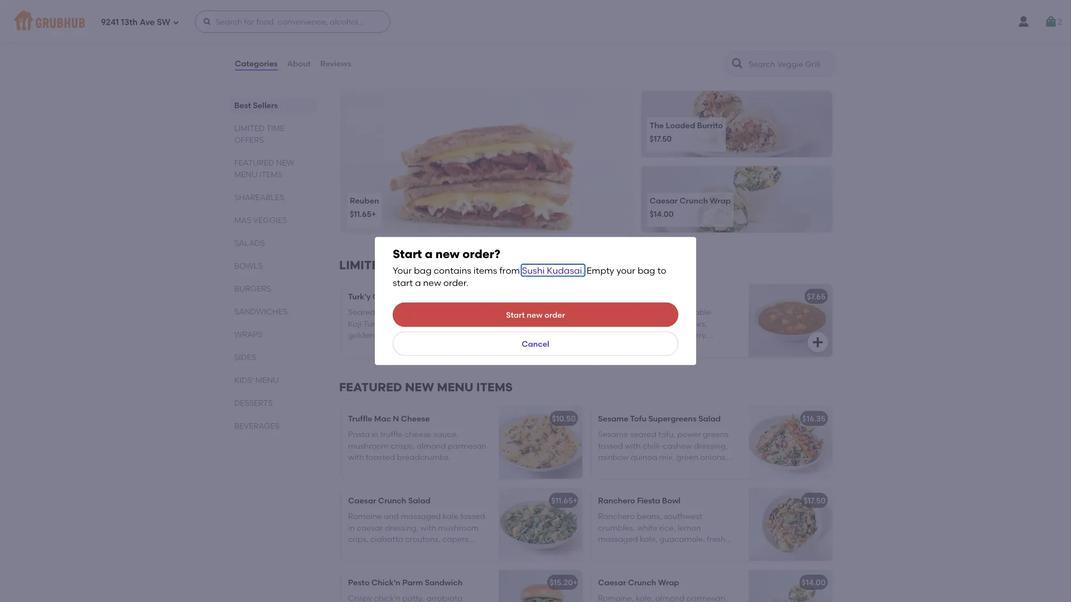 Task type: describe. For each thing, give the bounding box(es) containing it.
mas
[[234, 215, 251, 225]]

$11.65 inside reuben $11.65 +
[[350, 209, 372, 219]]

mushroom inside romaine and massaged kale tossed in caesar dressing, with mushroom crips, ciabatta croutons, capers, almond parmesan and hemp hearts, (add crispy chick'n $3.95).
[[438, 523, 479, 533]]

stew
[[672, 292, 691, 302]]

0 horizontal spatial svg image
[[173, 19, 179, 26]]

new inside button
[[527, 310, 543, 320]]

hearty
[[606, 308, 630, 317]]

about button
[[287, 44, 311, 84]]

$7.65
[[807, 292, 826, 302]]

ciabatta
[[370, 535, 403, 544]]

crunch for caesar crunch wrap
[[628, 578, 656, 588]]

1 vertical spatial items
[[476, 380, 513, 395]]

in inside pasta in truffle cheese sauce, mushroom crisps, almond parmesan with toasted breadcrumbs.
[[372, 430, 378, 440]]

pesto
[[348, 578, 370, 588]]

kale
[[443, 512, 458, 522]]

caesar for caesar crunch wrap $14.00
[[650, 196, 678, 206]]

1 bag from the left
[[414, 265, 432, 276]]

tossed inside romaine and massaged kale tossed in caesar dressing, with mushroom crips, ciabatta croutons, capers, almond parmesan and hemp hearts, (add crispy chick'n $3.95).
[[460, 512, 485, 522]]

bowl
[[662, 496, 681, 506]]

sandwiches
[[234, 307, 288, 316]]

about
[[287, 59, 311, 68]]

pasta
[[348, 430, 370, 440]]

1 vertical spatial time
[[391, 258, 420, 273]]

sellers for limited
[[368, 56, 407, 70]]

mix,
[[659, 453, 675, 462]]

harvest mushroom stew image
[[749, 285, 833, 357]]

bag inside 'empty your bag to start a new order.'
[[638, 265, 655, 276]]

0 vertical spatial a
[[425, 247, 433, 261]]

chick'n inside romaine and massaged kale tossed in caesar dressing, with mushroom crips, ciabatta croutons, capers, almond parmesan and hemp hearts, (add crispy chick'n $3.95).
[[394, 557, 423, 567]]

truffle mac n cheese
[[348, 414, 430, 424]]

of
[[647, 308, 655, 317]]

(add
[[348, 557, 367, 567]]

menu right kids'
[[256, 376, 279, 385]]

$16.35 +
[[550, 292, 578, 302]]

13th
[[121, 17, 138, 27]]

russet
[[646, 319, 669, 329]]

limited inside limited time offers
[[234, 123, 265, 133]]

almond inside romaine and massaged kale tossed in caesar dressing, with mushroom crips, ciabatta croutons, capers, almond parmesan and hemp hearts, (add crispy chick'n $3.95).
[[348, 546, 377, 556]]

sides tab
[[234, 352, 312, 363]]

yellow
[[629, 330, 653, 340]]

golden
[[348, 330, 375, 340]]

capers,
[[442, 535, 471, 544]]

featured new menu items inside tab
[[234, 158, 295, 179]]

ranchero fiesta bowl image
[[749, 489, 833, 561]]

parmesan inside romaine and massaged kale tossed in caesar dressing, with mushroom crips, ciabatta croutons, capers, almond parmesan and hemp hearts, (add crispy chick'n $3.95).
[[379, 546, 418, 556]]

with inside romaine and massaged kale tossed in caesar dressing, with mushroom crips, ciabatta croutons, capers, almond parmesan and hemp hearts, (add crispy chick'n $3.95).
[[420, 523, 436, 533]]

seeds.
[[658, 464, 681, 474]]

aioli,
[[444, 319, 461, 329]]

mushrooms,
[[598, 319, 645, 329]]

green
[[677, 453, 699, 462]]

hemp
[[437, 546, 459, 556]]

1 horizontal spatial featured new menu items
[[339, 380, 513, 395]]

order?
[[463, 247, 500, 261]]

$14.00 inside caesar crunch wrap $14.00
[[650, 209, 674, 219]]

stuffing
[[433, 342, 462, 351]]

1 horizontal spatial limited
[[339, 258, 388, 273]]

and down caesar crunch salad
[[384, 512, 399, 522]]

reviews
[[320, 59, 351, 68]]

harvest mushroom stew
[[598, 292, 691, 302]]

0 vertical spatial salad
[[699, 414, 721, 424]]

truffle mac n cheese image
[[499, 407, 583, 479]]

crisps,
[[391, 441, 415, 451]]

0 vertical spatial cranberry
[[405, 319, 442, 329]]

rainbow
[[598, 453, 629, 462]]

toasted
[[366, 453, 395, 462]]

items inside tab
[[260, 170, 282, 179]]

romaine
[[348, 512, 382, 522]]

1 horizontal spatial $14.00
[[802, 578, 826, 588]]

limited time offers inside tab
[[234, 123, 285, 145]]

kids' menu
[[234, 376, 279, 385]]

$10.50
[[552, 414, 576, 424]]

$15.20 +
[[550, 578, 578, 588]]

sourdough
[[374, 353, 414, 363]]

categories
[[235, 59, 278, 68]]

carrots,
[[598, 330, 627, 340]]

black
[[424, 308, 445, 317]]

croutons,
[[405, 535, 441, 544]]

order
[[545, 310, 565, 320]]

items
[[474, 265, 497, 276]]

1 horizontal spatial svg image
[[811, 336, 825, 349]]

beverages tab
[[234, 420, 312, 432]]

2 button
[[1045, 12, 1062, 32]]

caesar crunch wrap image
[[749, 571, 833, 603]]

and inside a hearty mix of tempeh, fable mushrooms, russet potatoes, carrots, yellow onions, celery, rosemary, and thyme
[[637, 342, 653, 351]]

cashew
[[663, 441, 692, 451]]

quinoa
[[631, 453, 657, 462]]

caesar crunch salad
[[348, 496, 431, 506]]

menu up shareables
[[234, 170, 258, 179]]

turk'y cranwich
[[348, 292, 410, 302]]

reviews button
[[320, 44, 352, 84]]

1 horizontal spatial $11.65
[[551, 496, 573, 506]]

beverages
[[234, 421, 280, 431]]

burrito
[[697, 121, 723, 130]]

parm
[[402, 578, 423, 588]]

mas veggies tab
[[234, 214, 312, 226]]

a
[[598, 308, 604, 317]]

2
[[1058, 17, 1062, 26]]

pasta in truffle cheese sauce, mushroom crisps, almond parmesan with toasted breadcrumbs.
[[348, 430, 487, 462]]

1 vertical spatial cranberry
[[394, 342, 432, 351]]

pepper
[[447, 308, 475, 317]]

tuxedo
[[598, 464, 624, 474]]

categories button
[[234, 44, 278, 84]]

start new order button
[[393, 303, 679, 327]]

turk'y cranwich image
[[499, 285, 583, 357]]

"turkey"
[[376, 330, 407, 340]]

seared
[[630, 430, 657, 440]]

+ for $11.65
[[573, 496, 578, 506]]

ave
[[140, 17, 155, 27]]

cranwich
[[373, 292, 410, 302]]

menu down the bread
[[437, 380, 474, 395]]

dressing, inside sesame seared tofu, power greens tossed with chilli-cashew dressing, rainbow quinoa mix, green onions, tuxedo sesame seeds.
[[694, 441, 728, 451]]

svg image inside main navigation navigation
[[203, 17, 212, 26]]

pesto chick'n parm sandwich
[[348, 578, 463, 588]]

thyme
[[654, 342, 678, 351]]

offers inside limited time offers
[[234, 135, 264, 145]]

koji
[[348, 319, 362, 329]]

main navigation navigation
[[0, 0, 1071, 44]]

0 vertical spatial turk'y
[[348, 292, 371, 302]]

1 vertical spatial salad
[[408, 496, 431, 506]]

empty your bag to start a new order.
[[393, 265, 667, 288]]

celery,
[[683, 330, 708, 340]]

best for limited time offers
[[339, 56, 365, 70]]

power
[[677, 430, 701, 440]]

supergreens
[[649, 414, 697, 424]]

featured new menu items tab
[[234, 157, 312, 180]]

start for start a new order?
[[393, 247, 422, 261]]

shareables tab
[[234, 191, 312, 203]]

caesar for caesar crunch wrap
[[598, 578, 626, 588]]

and down croutons,
[[420, 546, 435, 556]]

.
[[582, 265, 585, 276]]

best sellers for limited
[[339, 56, 407, 70]]

burgers tab
[[234, 283, 312, 295]]

a hearty mix of tempeh, fable mushrooms, russet potatoes, carrots, yellow onions, celery, rosemary, and thyme
[[598, 308, 711, 351]]

mix
[[632, 308, 645, 317]]

start for start new order
[[506, 310, 525, 320]]

$17.50 inside the loaded burrito $17.50
[[650, 134, 672, 143]]

1 horizontal spatial new
[[405, 380, 434, 395]]



Task type: locate. For each thing, give the bounding box(es) containing it.
$11.65 down reuben
[[350, 209, 372, 219]]

potatoes,
[[671, 319, 707, 329]]

sesame tofu supergreens salad
[[598, 414, 721, 424]]

in right pasta
[[372, 430, 378, 440]]

0 vertical spatial limited time offers
[[234, 123, 285, 145]]

salad
[[699, 414, 721, 424], [408, 496, 431, 506]]

0 vertical spatial featured
[[234, 158, 274, 167]]

1 vertical spatial offers
[[422, 258, 469, 273]]

sesame inside sesame seared tofu, power greens tossed with chilli-cashew dressing, rainbow quinoa mix, green onions, tuxedo sesame seeds.
[[598, 430, 629, 440]]

2 horizontal spatial caesar
[[650, 196, 678, 206]]

1 vertical spatial parmesan
[[379, 546, 418, 556]]

turk'y up seared
[[348, 292, 371, 302]]

on
[[464, 342, 473, 351]]

1 horizontal spatial start
[[506, 310, 525, 320]]

0 horizontal spatial featured
[[234, 158, 274, 167]]

sellers inside best sellers tab
[[253, 100, 278, 110]]

time
[[266, 123, 285, 133], [391, 258, 420, 273]]

1 vertical spatial featured new menu items
[[339, 380, 513, 395]]

0 horizontal spatial caesar
[[348, 496, 376, 506]]

limited time offers down best sellers tab
[[234, 123, 285, 145]]

wrap inside caesar crunch wrap $14.00
[[710, 196, 731, 206]]

salad up massaged
[[408, 496, 431, 506]]

0 vertical spatial wrap
[[710, 196, 731, 206]]

limited
[[234, 123, 265, 133], [339, 258, 388, 273]]

0 vertical spatial svg image
[[203, 17, 212, 26]]

chick'n down crispy
[[372, 578, 401, 588]]

$11.65
[[350, 209, 372, 219], [551, 496, 573, 506]]

parmesan down sauce,
[[448, 441, 487, 451]]

turk'y inside seared prime roots black pepper koji turk'y with cranberry aioli, golden "turkey" gravy, and homemade cranberry stuffing on grilled sourdough bread
[[363, 319, 385, 329]]

1 vertical spatial dressing,
[[385, 523, 419, 533]]

0 horizontal spatial parmesan
[[379, 546, 418, 556]]

offers up order.
[[422, 258, 469, 273]]

ranchero
[[598, 496, 635, 506]]

0 horizontal spatial dressing,
[[385, 523, 419, 533]]

start up your
[[393, 247, 422, 261]]

dressing, inside romaine and massaged kale tossed in caesar dressing, with mushroom crips, ciabatta croutons, capers, almond parmesan and hemp hearts, (add crispy chick'n $3.95).
[[385, 523, 419, 533]]

dressing, up ciabatta
[[385, 523, 419, 533]]

truffle
[[380, 430, 403, 440]]

1 horizontal spatial onions,
[[701, 453, 727, 462]]

0 vertical spatial onions,
[[654, 330, 681, 340]]

+ for $16.35
[[573, 292, 578, 302]]

the loaded burrito $17.50
[[650, 121, 723, 143]]

$16.35 for $16.35
[[803, 414, 826, 424]]

time down best sellers tab
[[266, 123, 285, 133]]

0 vertical spatial $14.00
[[650, 209, 674, 219]]

with inside pasta in truffle cheese sauce, mushroom crisps, almond parmesan with toasted breadcrumbs.
[[348, 453, 364, 462]]

ranchero fiesta bowl
[[598, 496, 681, 506]]

best
[[339, 56, 365, 70], [234, 100, 251, 110]]

0 vertical spatial $11.65
[[350, 209, 372, 219]]

new inside 'empty your bag to start a new order.'
[[423, 278, 441, 288]]

parmesan down ciabatta
[[379, 546, 418, 556]]

fable
[[690, 308, 711, 317]]

svg image inside 2 button
[[1045, 15, 1058, 28]]

kudasai
[[547, 265, 582, 276]]

mac
[[374, 414, 391, 424]]

svg image
[[203, 17, 212, 26], [811, 336, 825, 349]]

salad up greens
[[699, 414, 721, 424]]

2 vertical spatial new
[[527, 310, 543, 320]]

1 vertical spatial a
[[415, 278, 421, 288]]

mushroom inside pasta in truffle cheese sauce, mushroom crisps, almond parmesan with toasted breadcrumbs.
[[348, 441, 389, 451]]

almond inside pasta in truffle cheese sauce, mushroom crisps, almond parmesan with toasted breadcrumbs.
[[417, 441, 446, 451]]

1 vertical spatial turk'y
[[363, 319, 385, 329]]

tempeh,
[[657, 308, 688, 317]]

featured new menu items up shareables
[[234, 158, 295, 179]]

9241 13th ave sw
[[101, 17, 170, 27]]

new left the order
[[527, 310, 543, 320]]

1 horizontal spatial caesar
[[598, 578, 626, 588]]

bread
[[416, 353, 439, 363]]

1 vertical spatial chick'n
[[372, 578, 401, 588]]

0 horizontal spatial $16.35
[[550, 292, 573, 302]]

from
[[500, 265, 520, 276]]

0 horizontal spatial tossed
[[460, 512, 485, 522]]

limited down best sellers tab
[[234, 123, 265, 133]]

$11.65 left ranchero
[[551, 496, 573, 506]]

cranberry down gravy,
[[394, 342, 432, 351]]

homemade
[[348, 342, 392, 351]]

0 vertical spatial best sellers
[[339, 56, 407, 70]]

desserts tab
[[234, 397, 312, 409]]

sellers right reviews
[[368, 56, 407, 70]]

start up cancel
[[506, 310, 525, 320]]

limited time offers tab
[[234, 122, 312, 146]]

onions, inside a hearty mix of tempeh, fable mushrooms, russet potatoes, carrots, yellow onions, celery, rosemary, and thyme
[[654, 330, 681, 340]]

0 vertical spatial parmesan
[[448, 441, 487, 451]]

1 horizontal spatial offers
[[422, 258, 469, 273]]

cranberry
[[405, 319, 442, 329], [394, 342, 432, 351]]

crunch for caesar crunch salad
[[378, 496, 406, 506]]

0 horizontal spatial sellers
[[253, 100, 278, 110]]

with up croutons,
[[420, 523, 436, 533]]

0 vertical spatial time
[[266, 123, 285, 133]]

1 horizontal spatial featured
[[339, 380, 402, 395]]

search icon image
[[731, 57, 744, 70]]

rosemary,
[[598, 342, 636, 351]]

time inside limited time offers
[[266, 123, 285, 133]]

offers up featured new menu items tab
[[234, 135, 264, 145]]

0 vertical spatial mushroom
[[348, 441, 389, 451]]

tossed inside sesame seared tofu, power greens tossed with chilli-cashew dressing, rainbow quinoa mix, green onions, tuxedo sesame seeds.
[[598, 441, 623, 451]]

0 horizontal spatial salad
[[408, 496, 431, 506]]

turk'y down seared
[[363, 319, 385, 329]]

$15.20
[[550, 578, 573, 588]]

onions, up 'thyme'
[[654, 330, 681, 340]]

in inside romaine and massaged kale tossed in caesar dressing, with mushroom crips, ciabatta croutons, capers, almond parmesan and hemp hearts, (add crispy chick'n $3.95).
[[348, 523, 355, 533]]

best sellers for best
[[234, 100, 278, 110]]

tossed
[[598, 441, 623, 451], [460, 512, 485, 522]]

1 horizontal spatial tossed
[[598, 441, 623, 451]]

1 vertical spatial $17.50
[[804, 496, 826, 506]]

0 vertical spatial sesame
[[598, 414, 629, 424]]

prime
[[377, 308, 399, 317]]

sesame up rainbow
[[598, 430, 629, 440]]

svg image
[[1045, 15, 1058, 28], [173, 19, 179, 26]]

0 vertical spatial tossed
[[598, 441, 623, 451]]

2 vertical spatial caesar
[[598, 578, 626, 588]]

featured new menu items down the bread
[[339, 380, 513, 395]]

1 horizontal spatial $16.35
[[803, 414, 826, 424]]

0 vertical spatial $16.35
[[550, 292, 573, 302]]

9241
[[101, 17, 119, 27]]

best inside tab
[[234, 100, 251, 110]]

contains
[[434, 265, 471, 276]]

with inside seared prime roots black pepper koji turk'y with cranberry aioli, golden "turkey" gravy, and homemade cranberry stuffing on grilled sourdough bread
[[387, 319, 403, 329]]

0 horizontal spatial featured new menu items
[[234, 158, 295, 179]]

0 vertical spatial sellers
[[368, 56, 407, 70]]

caesar inside caesar crunch wrap $14.00
[[650, 196, 678, 206]]

1 vertical spatial limited time offers
[[339, 258, 469, 273]]

1 vertical spatial almond
[[348, 546, 377, 556]]

1 vertical spatial new
[[423, 278, 441, 288]]

1 vertical spatial limited
[[339, 258, 388, 273]]

1 horizontal spatial crunch
[[628, 578, 656, 588]]

sesame seared tofu, power greens tossed with chilli-cashew dressing, rainbow quinoa mix, green onions, tuxedo sesame seeds.
[[598, 430, 729, 474]]

1 horizontal spatial bag
[[638, 265, 655, 276]]

sesame left tofu
[[598, 414, 629, 424]]

and up 'stuffing'
[[433, 330, 448, 340]]

+ inside reuben $11.65 +
[[372, 209, 376, 219]]

1 vertical spatial svg image
[[811, 336, 825, 349]]

best sellers inside best sellers tab
[[234, 100, 278, 110]]

sesame
[[598, 414, 629, 424], [598, 430, 629, 440]]

harvest
[[598, 292, 628, 302]]

bag left 'to'
[[638, 265, 655, 276]]

0 horizontal spatial offers
[[234, 135, 264, 145]]

the
[[650, 121, 664, 130]]

breadcrumbs.
[[397, 453, 451, 462]]

cheese
[[401, 414, 430, 424]]

onions, inside sesame seared tofu, power greens tossed with chilli-cashew dressing, rainbow quinoa mix, green onions, tuxedo sesame seeds.
[[701, 453, 727, 462]]

sesame for sesame seared tofu, power greens tossed with chilli-cashew dressing, rainbow quinoa mix, green onions, tuxedo sesame seeds.
[[598, 430, 629, 440]]

tossed right kale
[[460, 512, 485, 522]]

sandwich
[[425, 578, 463, 588]]

1 horizontal spatial sellers
[[368, 56, 407, 70]]

new up "contains"
[[436, 247, 460, 261]]

best up limited time offers tab
[[234, 100, 251, 110]]

sellers for best
[[253, 100, 278, 110]]

Search Veggie Grill search field
[[748, 59, 833, 69]]

1 vertical spatial start
[[506, 310, 525, 320]]

1 horizontal spatial $17.50
[[804, 496, 826, 506]]

1 vertical spatial wrap
[[658, 578, 679, 588]]

2 sesame from the top
[[598, 430, 629, 440]]

0 horizontal spatial start
[[393, 247, 422, 261]]

0 vertical spatial offers
[[234, 135, 264, 145]]

sw
[[157, 17, 170, 27]]

mushroom
[[348, 441, 389, 451], [438, 523, 479, 533]]

2 vertical spatial crunch
[[628, 578, 656, 588]]

start inside start new order button
[[506, 310, 525, 320]]

1 vertical spatial best sellers
[[234, 100, 278, 110]]

desserts
[[234, 398, 273, 408]]

in up crips,
[[348, 523, 355, 533]]

hearts,
[[461, 546, 487, 556]]

salads
[[234, 238, 265, 248]]

to
[[658, 265, 667, 276]]

empty
[[587, 265, 615, 276]]

sauce,
[[434, 430, 459, 440]]

sushi
[[522, 265, 545, 276]]

1 horizontal spatial svg image
[[1045, 15, 1058, 28]]

truffle
[[348, 414, 372, 424]]

dressing, down greens
[[694, 441, 728, 451]]

parmesan inside pasta in truffle cheese sauce, mushroom crisps, almond parmesan with toasted breadcrumbs.
[[448, 441, 487, 451]]

caesar crunch wrap $14.00
[[650, 196, 731, 219]]

1 horizontal spatial salad
[[699, 414, 721, 424]]

cheese
[[405, 430, 432, 440]]

sellers up limited time offers tab
[[253, 100, 278, 110]]

0 horizontal spatial best sellers
[[234, 100, 278, 110]]

cancel button
[[393, 332, 679, 356]]

limited time offers
[[234, 123, 285, 145], [339, 258, 469, 273]]

svg image down $7.65
[[811, 336, 825, 349]]

1 horizontal spatial almond
[[417, 441, 446, 451]]

$16.35 for $16.35 +
[[550, 292, 573, 302]]

0 horizontal spatial best
[[234, 100, 251, 110]]

0 horizontal spatial $17.50
[[650, 134, 672, 143]]

0 horizontal spatial almond
[[348, 546, 377, 556]]

and down yellow
[[637, 342, 653, 351]]

kids'
[[234, 376, 254, 385]]

with inside sesame seared tofu, power greens tossed with chilli-cashew dressing, rainbow quinoa mix, green onions, tuxedo sesame seeds.
[[625, 441, 641, 451]]

bowls tab
[[234, 260, 312, 272]]

caesar for caesar crunch salad
[[348, 496, 376, 506]]

0 horizontal spatial bag
[[414, 265, 432, 276]]

onions, down greens
[[701, 453, 727, 462]]

featured down limited time offers tab
[[234, 158, 274, 167]]

caesar
[[357, 523, 383, 533]]

new left order.
[[423, 278, 441, 288]]

featured inside tab
[[234, 158, 274, 167]]

0 horizontal spatial in
[[348, 523, 355, 533]]

1 sesame from the top
[[598, 414, 629, 424]]

1 vertical spatial sellers
[[253, 100, 278, 110]]

new down the bread
[[405, 380, 434, 395]]

1 horizontal spatial wrap
[[710, 196, 731, 206]]

n
[[393, 414, 399, 424]]

2 bag from the left
[[638, 265, 655, 276]]

almond up "breadcrumbs."
[[417, 441, 446, 451]]

1 horizontal spatial in
[[372, 430, 378, 440]]

sesame for sesame tofu supergreens salad
[[598, 414, 629, 424]]

wrap
[[710, 196, 731, 206], [658, 578, 679, 588]]

0 horizontal spatial a
[[415, 278, 421, 288]]

almond
[[417, 441, 446, 451], [348, 546, 377, 556]]

$14.00
[[650, 209, 674, 219], [802, 578, 826, 588]]

new inside tab
[[276, 158, 295, 167]]

loaded
[[666, 121, 695, 130]]

almond down crips,
[[348, 546, 377, 556]]

$16.35
[[550, 292, 573, 302], [803, 414, 826, 424]]

featured down grilled
[[339, 380, 402, 395]]

$11.65 +
[[551, 496, 578, 506]]

1 horizontal spatial limited time offers
[[339, 258, 469, 273]]

bag right your
[[414, 265, 432, 276]]

pesto chick'n parm sandwich image
[[499, 571, 583, 603]]

shareables
[[234, 193, 284, 202]]

crunch for caesar crunch wrap $14.00
[[680, 196, 708, 206]]

crunch inside caesar crunch wrap $14.00
[[680, 196, 708, 206]]

with down pasta
[[348, 453, 364, 462]]

chick'n up pesto chick'n parm sandwich
[[394, 557, 423, 567]]

sesame
[[626, 464, 656, 474]]

best for best sellers
[[234, 100, 251, 110]]

0 vertical spatial items
[[260, 170, 282, 179]]

0 horizontal spatial new
[[276, 158, 295, 167]]

sellers
[[368, 56, 407, 70], [253, 100, 278, 110]]

time up start
[[391, 258, 420, 273]]

grilled
[[348, 353, 372, 363]]

caesar
[[650, 196, 678, 206], [348, 496, 376, 506], [598, 578, 626, 588]]

limited time offers up start
[[339, 258, 469, 273]]

wraps tab
[[234, 329, 312, 340]]

with up "turkey"
[[387, 319, 403, 329]]

svg image right sw
[[203, 17, 212, 26]]

cranberry up gravy,
[[405, 319, 442, 329]]

your
[[617, 265, 636, 276]]

order.
[[443, 278, 469, 288]]

0 horizontal spatial crunch
[[378, 496, 406, 506]]

best sellers tab
[[234, 99, 312, 111]]

limited up the turk'y cranwich
[[339, 258, 388, 273]]

0 vertical spatial featured new menu items
[[234, 158, 295, 179]]

crips,
[[348, 535, 369, 544]]

0 horizontal spatial onions,
[[654, 330, 681, 340]]

mushroom up capers,
[[438, 523, 479, 533]]

1 horizontal spatial dressing,
[[694, 441, 728, 451]]

with down seared
[[625, 441, 641, 451]]

1 vertical spatial caesar
[[348, 496, 376, 506]]

mushroom down pasta
[[348, 441, 389, 451]]

1 vertical spatial tossed
[[460, 512, 485, 522]]

featured new menu items
[[234, 158, 295, 179], [339, 380, 513, 395]]

1 vertical spatial mushroom
[[438, 523, 479, 533]]

0 vertical spatial new
[[436, 247, 460, 261]]

tossed up rainbow
[[598, 441, 623, 451]]

1 vertical spatial featured
[[339, 380, 402, 395]]

new down limited time offers tab
[[276, 158, 295, 167]]

caesar crunch salad image
[[499, 489, 583, 561]]

0 horizontal spatial limited time offers
[[234, 123, 285, 145]]

romaine and massaged kale tossed in caesar dressing, with mushroom crips, ciabatta croutons, capers, almond parmesan and hemp hearts, (add crispy chick'n $3.95).
[[348, 512, 487, 567]]

0 vertical spatial start
[[393, 247, 422, 261]]

salads tab
[[234, 237, 312, 249]]

sesame tofu supergreens salad image
[[749, 407, 833, 479]]

gravy,
[[409, 330, 431, 340]]

wrap for caesar crunch wrap $14.00
[[710, 196, 731, 206]]

kids' menu tab
[[234, 374, 312, 386]]

+ for $15.20
[[573, 578, 578, 588]]

a inside 'empty your bag to start a new order.'
[[415, 278, 421, 288]]

sandwiches tab
[[234, 306, 312, 318]]

and inside seared prime roots black pepper koji turk'y with cranberry aioli, golden "turkey" gravy, and homemade cranberry stuffing on grilled sourdough bread
[[433, 330, 448, 340]]

chick'n
[[394, 557, 423, 567], [372, 578, 401, 588]]

seared prime roots black pepper koji turk'y with cranberry aioli, golden "turkey" gravy, and homemade cranberry stuffing on grilled sourdough bread
[[348, 308, 475, 363]]

1 horizontal spatial a
[[425, 247, 433, 261]]

1 horizontal spatial best
[[339, 56, 365, 70]]

wrap for caesar crunch wrap
[[658, 578, 679, 588]]

0 horizontal spatial wrap
[[658, 578, 679, 588]]

0 horizontal spatial items
[[260, 170, 282, 179]]

1 vertical spatial crunch
[[378, 496, 406, 506]]

start
[[393, 278, 413, 288]]

start
[[393, 247, 422, 261], [506, 310, 525, 320]]

1 vertical spatial $16.35
[[803, 414, 826, 424]]

greens
[[703, 430, 729, 440]]

0 vertical spatial caesar
[[650, 196, 678, 206]]

best right about
[[339, 56, 365, 70]]



Task type: vqa. For each thing, say whether or not it's contained in the screenshot.
Los
no



